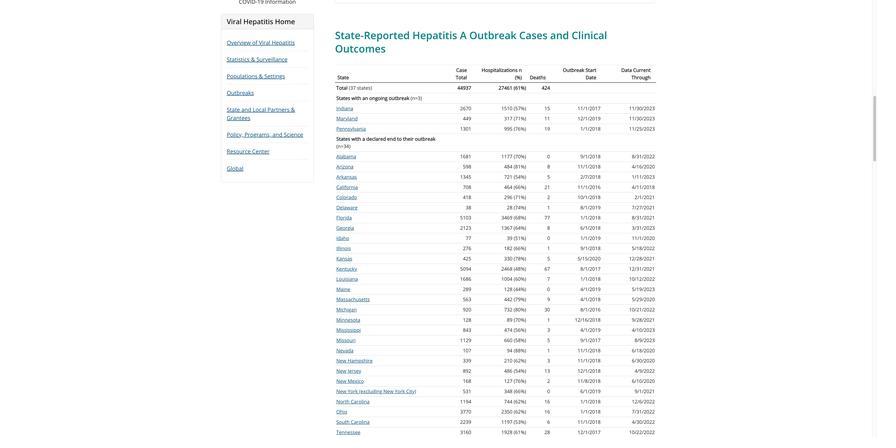 Task type: vqa. For each thing, say whether or not it's contained in the screenshot.


Task type: describe. For each thing, give the bounding box(es) containing it.
illinois link
[[337, 245, 351, 252]]

policy, programs, and science
[[227, 131, 303, 138]]

(78%)
[[514, 255, 527, 262]]

mississippi link
[[337, 327, 361, 334]]

12/28/2021
[[630, 255, 656, 262]]

alabama link
[[337, 153, 357, 160]]

732 (80%)
[[505, 306, 527, 313]]

(68%)
[[514, 215, 527, 221]]

of
[[253, 39, 258, 46]]

(70%) for 1177 (70%)
[[514, 153, 527, 160]]

states with a declared end to their outbreak (n=34)
[[337, 136, 436, 150]]

nevada link
[[337, 347, 354, 354]]

5103
[[461, 215, 472, 221]]

0 for 1177 (70%)
[[548, 153, 551, 160]]

hepatitis inside state-reported hepatitis a outbreak cases and clinical outcomes
[[413, 28, 458, 42]]

(n=3)
[[411, 95, 422, 102]]

296 (71%)
[[505, 194, 527, 201]]

210
[[505, 358, 513, 364]]

4/11/2018
[[633, 184, 656, 191]]

1928
[[502, 429, 513, 436]]

1197 (53%)
[[502, 419, 527, 426]]

11/1/2018 for 3
[[578, 358, 601, 364]]

(66%) for 182 (66%)
[[514, 245, 527, 252]]

new york (excluding new york city)
[[337, 388, 417, 395]]

(71%) for 296 (71%)
[[514, 194, 527, 201]]

(70%) for 89 (70%)
[[514, 317, 527, 323]]

current
[[634, 67, 651, 73]]

overview
[[227, 39, 251, 46]]

28 (74%)
[[507, 204, 527, 211]]

(62%) for 210 (62%)
[[514, 358, 527, 364]]

6/10/2020
[[633, 378, 656, 385]]

louisiana link
[[337, 276, 358, 283]]

1/1/2018 for 8/31/2021
[[581, 215, 601, 221]]

arkansas
[[337, 174, 357, 180]]

1 for 182 (66%)
[[548, 245, 551, 252]]

1367 (64%)
[[502, 225, 527, 231]]

348
[[505, 388, 513, 395]]

5 for 330 (78%)
[[548, 255, 551, 262]]

(81%)
[[514, 163, 527, 170]]

new jersey
[[337, 368, 362, 375]]

maine link
[[337, 286, 351, 293]]

11/30/2023 for 12/1/2019
[[630, 115, 656, 122]]

0 for 39 (51%)
[[548, 235, 551, 242]]

3/31/2023
[[633, 225, 656, 231]]

hospitalizations
[[482, 67, 518, 73]]

11/1/2017
[[578, 105, 601, 112]]

1177 (70%)
[[502, 153, 527, 160]]

(76%) for 995 (76%)
[[514, 125, 527, 132]]

georgia
[[337, 225, 354, 231]]

296
[[505, 194, 513, 201]]

11/30/2023 for 11/1/2017
[[630, 105, 656, 112]]

(54%) for 721 (54%)
[[514, 174, 527, 180]]

6/18/2020
[[633, 347, 656, 354]]

new mexico link
[[337, 378, 364, 385]]

delaware link
[[337, 204, 358, 211]]

1/1/2018 for 12/6/2022
[[581, 398, 601, 405]]

(%)
[[516, 74, 522, 81]]

11/1/2018 for 8
[[578, 163, 601, 170]]

data current through
[[622, 67, 651, 81]]

1686
[[461, 276, 472, 283]]

hepatitis up overview of viral hepatitis link at top
[[244, 17, 274, 26]]

& inside "state and local partners & grantees"
[[291, 106, 295, 113]]

states for states with a declared end to their outbreak (n=34)
[[337, 136, 351, 142]]

1367
[[502, 225, 513, 231]]

(79%)
[[514, 296, 527, 303]]

carolina for south carolina
[[351, 419, 370, 426]]

minnesota
[[337, 317, 361, 323]]

418
[[463, 194, 472, 201]]

5 for 660 (58%)
[[548, 337, 551, 344]]

(61%) for 1928 (61%)
[[514, 429, 527, 436]]

south carolina link
[[337, 419, 370, 426]]

4/10/2023
[[633, 327, 656, 334]]

289
[[463, 286, 472, 293]]

date
[[586, 74, 597, 81]]

with for a
[[352, 136, 361, 142]]

12/1/2017
[[578, 429, 601, 436]]

330
[[505, 255, 513, 262]]

1 york from the left
[[348, 388, 358, 395]]

hepatitis up surveillance
[[272, 39, 295, 46]]

5094
[[461, 266, 472, 272]]

2 york from the left
[[395, 388, 405, 395]]

2/1/2021
[[635, 194, 656, 201]]

2670
[[461, 105, 472, 112]]

(n=34)
[[337, 143, 351, 150]]

11/8/2018
[[578, 378, 601, 385]]

0 horizontal spatial 77
[[466, 235, 472, 242]]

kansas link
[[337, 255, 353, 262]]

3770
[[461, 409, 472, 415]]

north carolina link
[[337, 398, 370, 405]]

1510
[[502, 105, 513, 112]]

states for states with an ongoing outbreak (n=3)
[[337, 95, 351, 102]]

89 (70%)
[[507, 317, 527, 323]]

new for new mexico
[[337, 378, 347, 385]]

744
[[505, 398, 513, 405]]

reported
[[364, 28, 410, 42]]

16 for 2350 (62%)
[[545, 409, 551, 415]]

indiana
[[337, 105, 354, 112]]

nevada
[[337, 347, 354, 354]]

(66%) for 348 (66%)
[[514, 388, 527, 395]]

16 for 744 (62%)
[[545, 398, 551, 405]]

massachusetts
[[337, 296, 370, 303]]

660 (58%)
[[505, 337, 527, 344]]

11/1/2018 for 6
[[578, 419, 601, 426]]

outbreak inside states with a declared end to their outbreak (n=34)
[[415, 136, 436, 142]]

illinois
[[337, 245, 351, 252]]

721
[[505, 174, 513, 180]]

6/1/2018
[[581, 225, 601, 231]]

1/1/2018 for 10/12/2022
[[581, 276, 601, 283]]

colorado link
[[337, 194, 357, 201]]

9/1/2017
[[581, 337, 601, 344]]

128 for 128 (44%)
[[505, 286, 513, 293]]

12/16/2018
[[575, 317, 601, 323]]

5/29/2020
[[633, 296, 656, 303]]

(56%)
[[514, 327, 527, 334]]

new right (excluding
[[384, 388, 394, 395]]

13
[[545, 368, 551, 375]]

449
[[463, 115, 472, 122]]

0 vertical spatial 77
[[545, 215, 551, 221]]

11/25/2023
[[630, 125, 656, 132]]

(51%)
[[514, 235, 527, 242]]

overview of viral hepatitis
[[227, 39, 295, 46]]

populations & settings
[[227, 72, 285, 80]]

3 for 474 (56%)
[[548, 327, 551, 334]]

464 (66%)
[[505, 184, 527, 191]]

843
[[463, 327, 472, 334]]

9/1/2021
[[635, 388, 656, 395]]

1 vertical spatial total
[[337, 85, 348, 91]]

128 (44%)
[[505, 286, 527, 293]]



Task type: locate. For each thing, give the bounding box(es) containing it.
2 3 from the top
[[548, 358, 551, 364]]

3 1 from the top
[[548, 317, 551, 323]]

2 with from the top
[[352, 136, 361, 142]]

2123
[[461, 225, 472, 231]]

(70%) up (81%)
[[514, 153, 527, 160]]

viral hepatitis home link
[[227, 17, 295, 26]]

viral up overview
[[227, 17, 242, 26]]

outbreak right a at the right
[[470, 28, 517, 42]]

outbreak right their
[[415, 136, 436, 142]]

2 for 296 (71%)
[[548, 194, 551, 201]]

9/1/2018 up 2/7/2018
[[581, 153, 601, 160]]

and left "science"
[[273, 131, 283, 138]]

1 vertical spatial 16
[[545, 409, 551, 415]]

city)
[[407, 388, 417, 395]]

77 right (68%)
[[545, 215, 551, 221]]

(71%) up (74%)
[[514, 194, 527, 201]]

maryland
[[337, 115, 358, 122]]

4 1/1/2018 from the top
[[581, 398, 601, 405]]

(66%) up (78%)
[[514, 245, 527, 252]]

0 right (51%)
[[548, 235, 551, 242]]

7/27/2021
[[633, 204, 656, 211]]

464
[[505, 184, 513, 191]]

1 horizontal spatial &
[[259, 72, 263, 80]]

11/1/2018 up 2/7/2018
[[578, 163, 601, 170]]

5 for 721 (54%)
[[548, 174, 551, 180]]

9
[[548, 296, 551, 303]]

1 vertical spatial &
[[259, 72, 263, 80]]

1 vertical spatial states
[[337, 136, 351, 142]]

(61%) down (%)
[[514, 85, 527, 91]]

1301
[[461, 125, 472, 132]]

2 (62%) from the top
[[514, 398, 527, 405]]

& for statistics
[[251, 56, 255, 63]]

339
[[463, 358, 472, 364]]

0 down 13
[[548, 388, 551, 395]]

5 up 67
[[548, 255, 551, 262]]

with left a at top left
[[352, 136, 361, 142]]

2 1 from the top
[[548, 245, 551, 252]]

8 right (64%)
[[548, 225, 551, 231]]

outbreak left "(n=3)"
[[389, 95, 410, 102]]

resource center link
[[227, 148, 270, 155]]

744 (62%)
[[505, 398, 527, 405]]

1 vertical spatial 4/1/2019
[[581, 327, 601, 334]]

2 for 127 (76%)
[[548, 378, 551, 385]]

5 right "(58%)"
[[548, 337, 551, 344]]

2 8 from the top
[[548, 225, 551, 231]]

total left (37
[[337, 85, 348, 91]]

with inside states with a declared end to their outbreak (n=34)
[[352, 136, 361, 142]]

& for populations
[[259, 72, 263, 80]]

0 vertical spatial 28
[[507, 204, 513, 211]]

1 (71%) from the top
[[514, 115, 527, 122]]

28 for 28
[[545, 429, 551, 436]]

outbreak inside outbreak start date
[[564, 67, 585, 73]]

1 down 21
[[548, 204, 551, 211]]

1 (54%) from the top
[[514, 174, 527, 180]]

1 up 13
[[548, 347, 551, 354]]

1 vertical spatial (66%)
[[514, 245, 527, 252]]

(62%) down "348 (66%)"
[[514, 398, 527, 405]]

global
[[227, 165, 244, 172]]

states up (n=34)
[[337, 136, 351, 142]]

12/1/2018
[[578, 368, 601, 375]]

michigan link
[[337, 306, 357, 313]]

1 vertical spatial 8
[[548, 225, 551, 231]]

(54%) down (81%)
[[514, 174, 527, 180]]

0 horizontal spatial york
[[348, 388, 358, 395]]

1 (66%) from the top
[[514, 184, 527, 191]]

1 (62%) from the top
[[514, 358, 527, 364]]

2 horizontal spatial &
[[291, 106, 295, 113]]

0 vertical spatial 2
[[548, 194, 551, 201]]

cases
[[520, 28, 548, 42]]

11/1/2018 up 12/1/2018
[[578, 358, 601, 364]]

tennessee
[[337, 429, 361, 436]]

1 horizontal spatial outbreak
[[564, 67, 585, 73]]

(64%)
[[514, 225, 527, 231]]

states up indiana link
[[337, 95, 351, 102]]

new york (excluding new york city) link
[[337, 388, 417, 395]]

2 (76%) from the top
[[514, 378, 527, 385]]

1 horizontal spatial 77
[[545, 215, 551, 221]]

9/1/2018 for 1
[[581, 245, 601, 252]]

1 vertical spatial 5
[[548, 255, 551, 262]]

10/21/2022
[[630, 306, 656, 313]]

and up grantees
[[242, 106, 252, 113]]

15
[[545, 105, 551, 112]]

2 2 from the top
[[548, 378, 551, 385]]

1 horizontal spatial and
[[273, 131, 283, 138]]

1 vertical spatial 9/1/2018
[[581, 245, 601, 252]]

to
[[398, 136, 402, 142]]

1 with from the top
[[352, 95, 361, 102]]

0 vertical spatial outbreak
[[470, 28, 517, 42]]

0 horizontal spatial &
[[251, 56, 255, 63]]

2 (54%) from the top
[[514, 368, 527, 375]]

2 (70%) from the top
[[514, 317, 527, 323]]

0 vertical spatial (76%)
[[514, 125, 527, 132]]

4 1 from the top
[[548, 347, 551, 354]]

(71%) for 317 (71%)
[[514, 115, 527, 122]]

statistics & surveillance link
[[227, 56, 288, 63]]

8 up 21
[[548, 163, 551, 170]]

carolina down (excluding
[[351, 398, 370, 405]]

0 vertical spatial 9/1/2018
[[581, 153, 601, 160]]

0 vertical spatial total
[[456, 74, 468, 81]]

mexico
[[348, 378, 364, 385]]

clinical
[[572, 28, 608, 42]]

4/9/2022
[[635, 368, 656, 375]]

0 vertical spatial &
[[251, 56, 255, 63]]

0 horizontal spatial outbreak
[[470, 28, 517, 42]]

deaths
[[530, 74, 546, 81]]

& left "settings"
[[259, 72, 263, 80]]

1 vertical spatial with
[[352, 136, 361, 142]]

5/19/2023
[[633, 286, 656, 293]]

2 horizontal spatial and
[[551, 28, 570, 42]]

1/1/2018 for 11/25/2023
[[581, 125, 601, 132]]

27461 (61%)
[[499, 85, 527, 91]]

new for new jersey
[[337, 368, 347, 375]]

new down new jersey
[[337, 378, 347, 385]]

1 horizontal spatial 128
[[505, 286, 513, 293]]

0 vertical spatial (62%)
[[514, 358, 527, 364]]

2 16 from the top
[[545, 409, 551, 415]]

1 vertical spatial (62%)
[[514, 398, 527, 405]]

3 11/1/2018 from the top
[[578, 358, 601, 364]]

(66%) for 464 (66%)
[[514, 184, 527, 191]]

& right partners
[[291, 106, 295, 113]]

3 1/1/2018 from the top
[[581, 276, 601, 283]]

2 (61%) from the top
[[514, 429, 527, 436]]

(80%)
[[514, 306, 527, 313]]

state up grantees
[[227, 106, 240, 113]]

1/11/2023
[[633, 174, 656, 180]]

hepatitis left a at the right
[[413, 28, 458, 42]]

(62%) for 2350 (62%)
[[514, 409, 527, 415]]

state up (37
[[338, 74, 349, 81]]

1 (70%) from the top
[[514, 153, 527, 160]]

0 vertical spatial with
[[352, 95, 361, 102]]

21
[[545, 184, 551, 191]]

67
[[545, 266, 551, 272]]

idaho
[[337, 235, 350, 242]]

new for new york (excluding new york city)
[[337, 388, 347, 395]]

1 horizontal spatial outbreak
[[415, 136, 436, 142]]

(71%) down the (57%)
[[514, 115, 527, 122]]

california link
[[337, 184, 358, 191]]

1 1/1/2018 from the top
[[581, 125, 601, 132]]

276
[[463, 245, 472, 252]]

2 5 from the top
[[548, 255, 551, 262]]

viral
[[227, 17, 242, 26], [259, 39, 271, 46]]

2 vertical spatial (62%)
[[514, 409, 527, 415]]

0 horizontal spatial viral
[[227, 17, 242, 26]]

3 for 210 (62%)
[[548, 358, 551, 364]]

(66%) down 127 (76%)
[[514, 388, 527, 395]]

2 vertical spatial (66%)
[[514, 388, 527, 395]]

georgia link
[[337, 225, 354, 231]]

(66%) down '721 (54%)'
[[514, 184, 527, 191]]

a
[[460, 28, 467, 42]]

2 1/1/2018 from the top
[[581, 215, 601, 221]]

8/1/2017
[[581, 266, 601, 272]]

3469
[[502, 215, 513, 221]]

0 vertical spatial 4/1/2019
[[581, 286, 601, 293]]

(54%) down 210 (62%) at the right bottom of the page
[[514, 368, 527, 375]]

data illustrated in this map can be found in the table found directly below image
[[336, 0, 657, 3]]

2 down 21
[[548, 194, 551, 201]]

(53%)
[[514, 419, 527, 426]]

2239
[[461, 419, 472, 426]]

state for state
[[338, 74, 349, 81]]

1 vertical spatial (71%)
[[514, 194, 527, 201]]

9/1/2018 down 1/1/2019
[[581, 245, 601, 252]]

1 vertical spatial 77
[[466, 235, 472, 242]]

39 (51%)
[[507, 235, 527, 242]]

28 for 28 (74%)
[[507, 204, 513, 211]]

2 vertical spatial and
[[273, 131, 283, 138]]

1 vertical spatial 128
[[463, 317, 472, 323]]

(54%)
[[514, 174, 527, 180], [514, 368, 527, 375]]

statistics & surveillance
[[227, 56, 288, 63]]

3 5 from the top
[[548, 337, 551, 344]]

new for new hampshire
[[337, 358, 347, 364]]

1928 (61%)
[[502, 429, 527, 436]]

0 vertical spatial (61%)
[[514, 85, 527, 91]]

6
[[548, 419, 551, 426]]

9/1/2018 for 0
[[581, 153, 601, 160]]

new up north
[[337, 388, 347, 395]]

center
[[252, 148, 270, 155]]

1 up 67
[[548, 245, 551, 252]]

5 up 21
[[548, 174, 551, 180]]

27461
[[499, 85, 513, 91]]

york left city) in the bottom of the page
[[395, 388, 405, 395]]

hampshire
[[348, 358, 373, 364]]

1 11/1/2018 from the top
[[578, 163, 601, 170]]

0 vertical spatial 8
[[548, 163, 551, 170]]

3 down 30
[[548, 327, 551, 334]]

case total
[[456, 67, 468, 81]]

0 for 128 (44%)
[[548, 286, 551, 293]]

2 vertical spatial &
[[291, 106, 295, 113]]

and inside "state and local partners & grantees"
[[242, 106, 252, 113]]

home
[[275, 17, 295, 26]]

1 horizontal spatial viral
[[259, 39, 271, 46]]

michigan
[[337, 306, 357, 313]]

1 horizontal spatial total
[[456, 74, 468, 81]]

new hampshire link
[[337, 358, 373, 364]]

1129
[[461, 337, 472, 344]]

12/1/2019
[[578, 115, 601, 122]]

ohio link
[[337, 409, 348, 415]]

1 0 from the top
[[548, 153, 551, 160]]

0 vertical spatial carolina
[[351, 398, 370, 405]]

maryland link
[[337, 115, 358, 122]]

1 2 from the top
[[548, 194, 551, 201]]

1 vertical spatial and
[[242, 106, 252, 113]]

486
[[505, 368, 513, 375]]

1 vertical spatial (61%)
[[514, 429, 527, 436]]

1 vertical spatial viral
[[259, 39, 271, 46]]

1 3 from the top
[[548, 327, 551, 334]]

0 horizontal spatial 128
[[463, 317, 472, 323]]

1 states from the top
[[337, 95, 351, 102]]

1 down 30
[[548, 317, 551, 323]]

1/1/2018 for 7/31/2022
[[581, 409, 601, 415]]

1 vertical spatial outbreak
[[564, 67, 585, 73]]

0 horizontal spatial outbreak
[[389, 95, 410, 102]]

424
[[542, 85, 551, 91]]

8 for 1367 (64%)
[[548, 225, 551, 231]]

11/1/2018 for 1
[[578, 347, 601, 354]]

6/30/2020
[[633, 358, 656, 364]]

660
[[505, 337, 513, 344]]

9/1/2018
[[581, 153, 601, 160], [581, 245, 601, 252]]

0 up 9
[[548, 286, 551, 293]]

1 11/30/2023 from the top
[[630, 105, 656, 112]]

0 vertical spatial (71%)
[[514, 115, 527, 122]]

94 (88%)
[[507, 347, 527, 354]]

484
[[505, 163, 513, 170]]

1 carolina from the top
[[351, 398, 370, 405]]

new left jersey
[[337, 368, 347, 375]]

1 for 28 (74%)
[[548, 204, 551, 211]]

1 horizontal spatial 28
[[545, 429, 551, 436]]

resource
[[227, 148, 251, 155]]

with for an
[[352, 95, 361, 102]]

0 vertical spatial (70%)
[[514, 153, 527, 160]]

their
[[403, 136, 414, 142]]

128 down 920
[[463, 317, 472, 323]]

0 vertical spatial 3
[[548, 327, 551, 334]]

(76%) for 127 (76%)
[[514, 378, 527, 385]]

arkansas link
[[337, 174, 357, 180]]

0 vertical spatial 5
[[548, 174, 551, 180]]

kansas
[[337, 255, 353, 262]]

11/1/2018 up 12/1/2017
[[578, 419, 601, 426]]

and inside state-reported hepatitis a outbreak cases and clinical outcomes
[[551, 28, 570, 42]]

0 horizontal spatial total
[[337, 85, 348, 91]]

107
[[463, 347, 472, 354]]

4/1/2019 for 0
[[581, 286, 601, 293]]

1 horizontal spatial state
[[338, 74, 349, 81]]

1 vertical spatial carolina
[[351, 419, 370, 426]]

1 (76%) from the top
[[514, 125, 527, 132]]

128 up 442
[[505, 286, 513, 293]]

(62%) for 744 (62%)
[[514, 398, 527, 405]]

920
[[463, 306, 472, 313]]

1 vertical spatial 11/30/2023
[[630, 115, 656, 122]]

19
[[545, 125, 551, 132]]

1 vertical spatial 3
[[548, 358, 551, 364]]

(61%) for 27461 (61%)
[[514, 85, 527, 91]]

4/1/2019 up 4/1/2018 on the right
[[581, 286, 601, 293]]

(62%) down (88%)
[[514, 358, 527, 364]]

2 down 13
[[548, 378, 551, 385]]

0 vertical spatial and
[[551, 28, 570, 42]]

1 (61%) from the top
[[514, 85, 527, 91]]

2 (66%) from the top
[[514, 245, 527, 252]]

0 vertical spatial (66%)
[[514, 184, 527, 191]]

3 0 from the top
[[548, 286, 551, 293]]

5 1/1/2018 from the top
[[581, 409, 601, 415]]

1 vertical spatial (76%)
[[514, 378, 527, 385]]

4 11/1/2018 from the top
[[578, 419, 601, 426]]

york up north carolina in the left bottom of the page
[[348, 388, 358, 395]]

0 vertical spatial viral
[[227, 17, 242, 26]]

viral right of
[[259, 39, 271, 46]]

states inside states with a declared end to their outbreak (n=34)
[[337, 136, 351, 142]]

1 vertical spatial 28
[[545, 429, 551, 436]]

28 down '6'
[[545, 429, 551, 436]]

2 vertical spatial 5
[[548, 337, 551, 344]]

(70%) down (80%)
[[514, 317, 527, 323]]

2 states from the top
[[337, 136, 351, 142]]

new down nevada link
[[337, 358, 347, 364]]

n
[[519, 67, 522, 73]]

1 vertical spatial (54%)
[[514, 368, 527, 375]]

1 4/1/2019 from the top
[[581, 286, 601, 293]]

0 vertical spatial 16
[[545, 398, 551, 405]]

2 11/30/2023 from the top
[[630, 115, 656, 122]]

1 for 94 (88%)
[[548, 347, 551, 354]]

grantees
[[227, 114, 251, 122]]

missouri link
[[337, 337, 356, 344]]

0 horizontal spatial state
[[227, 106, 240, 113]]

3 up 13
[[548, 358, 551, 364]]

7/31/2022
[[633, 409, 656, 415]]

8 for 484 (81%)
[[548, 163, 551, 170]]

0 vertical spatial 11/30/2023
[[630, 105, 656, 112]]

0 vertical spatial states
[[337, 95, 351, 102]]

1 9/1/2018 from the top
[[581, 153, 601, 160]]

0 for 348 (66%)
[[548, 388, 551, 395]]

carolina for north carolina
[[351, 398, 370, 405]]

with left the an
[[352, 95, 361, 102]]

4/1/2019 for 3
[[581, 327, 601, 334]]

2 4/1/2019 from the top
[[581, 327, 601, 334]]

1 horizontal spatial york
[[395, 388, 405, 395]]

2 carolina from the top
[[351, 419, 370, 426]]

0 vertical spatial outbreak
[[389, 95, 410, 102]]

1 vertical spatial outbreak
[[415, 136, 436, 142]]

1 8 from the top
[[548, 163, 551, 170]]

77 up 276
[[466, 235, 472, 242]]

state inside "state and local partners & grantees"
[[227, 106, 240, 113]]

0 down 19
[[548, 153, 551, 160]]

1 vertical spatial (70%)
[[514, 317, 527, 323]]

(76%) down 317 (71%)
[[514, 125, 527, 132]]

317
[[505, 115, 513, 122]]

4/1/2019 up '9/1/2017'
[[581, 327, 601, 334]]

1 5 from the top
[[548, 174, 551, 180]]

south
[[337, 419, 350, 426]]

2 0 from the top
[[548, 235, 551, 242]]

data
[[622, 67, 633, 73]]

2
[[548, 194, 551, 201], [548, 378, 551, 385]]

(61%) down (53%)
[[514, 429, 527, 436]]

(66%)
[[514, 184, 527, 191], [514, 245, 527, 252], [514, 388, 527, 395]]

1 vertical spatial 2
[[548, 378, 551, 385]]

1510 (57%)
[[502, 105, 527, 112]]

0 vertical spatial 128
[[505, 286, 513, 293]]

0
[[548, 153, 551, 160], [548, 235, 551, 242], [548, 286, 551, 293], [548, 388, 551, 395]]

1 1 from the top
[[548, 204, 551, 211]]

0 horizontal spatial and
[[242, 106, 252, 113]]

4 0 from the top
[[548, 388, 551, 395]]

0 vertical spatial state
[[338, 74, 349, 81]]

128 for 128
[[463, 317, 472, 323]]

1 16 from the top
[[545, 398, 551, 405]]

(54%) for 486 (54%)
[[514, 368, 527, 375]]

state for state and local partners & grantees
[[227, 106, 240, 113]]

28 left (74%)
[[507, 204, 513, 211]]

state-
[[335, 28, 364, 42]]

outbreak inside state-reported hepatitis a outbreak cases and clinical outcomes
[[470, 28, 517, 42]]

3 (62%) from the top
[[514, 409, 527, 415]]

carolina up the tennessee in the bottom left of the page
[[351, 419, 370, 426]]

outbreak left start
[[564, 67, 585, 73]]

(76%) down "486 (54%)" on the bottom
[[514, 378, 527, 385]]

0 vertical spatial (54%)
[[514, 174, 527, 180]]

2 (71%) from the top
[[514, 194, 527, 201]]

1 for 89 (70%)
[[548, 317, 551, 323]]

new hampshire
[[337, 358, 373, 364]]

and right the cases
[[551, 28, 570, 42]]

2 9/1/2018 from the top
[[581, 245, 601, 252]]

& right statistics
[[251, 56, 255, 63]]

1 vertical spatial state
[[227, 106, 240, 113]]

3 (66%) from the top
[[514, 388, 527, 395]]

2 11/1/2018 from the top
[[578, 347, 601, 354]]

11/1/2018 down '9/1/2017'
[[578, 347, 601, 354]]

11
[[545, 115, 551, 122]]

892
[[463, 368, 472, 375]]

outbreaks
[[227, 89, 254, 97]]

12/6/2022
[[633, 398, 656, 405]]

(62%) up (53%)
[[514, 409, 527, 415]]

0 horizontal spatial 28
[[507, 204, 513, 211]]

total down case
[[456, 74, 468, 81]]



